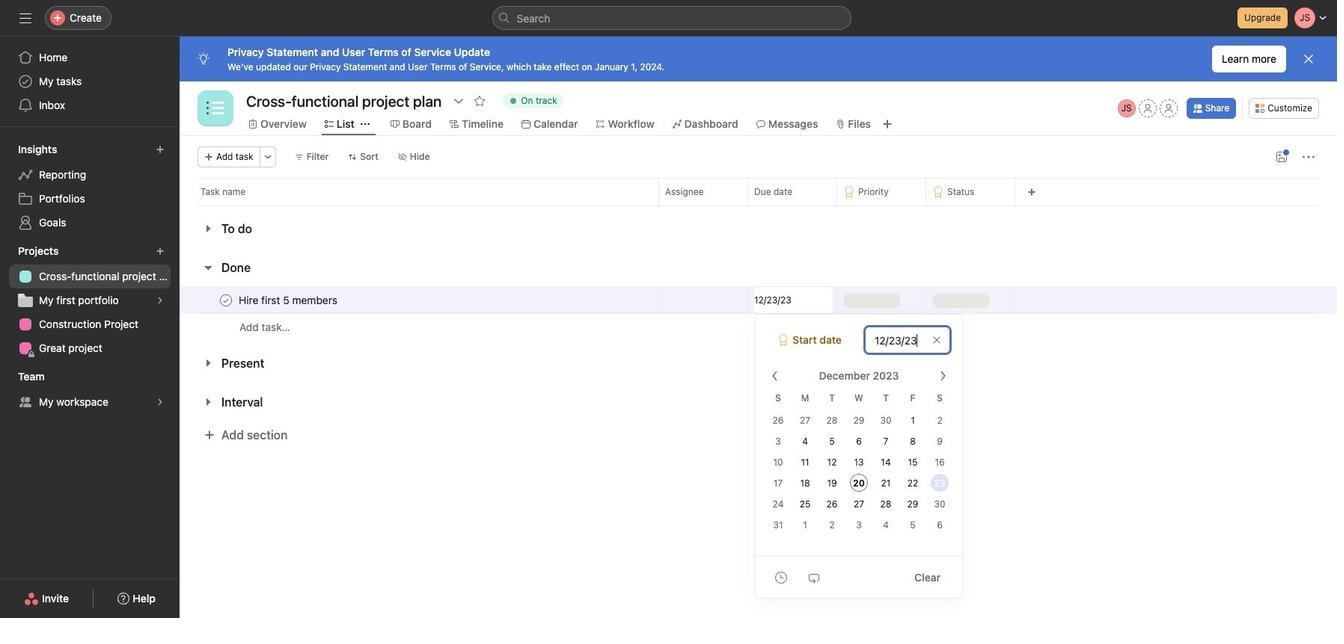 Task type: vqa. For each thing, say whether or not it's contained in the screenshot.
NEW image
no



Task type: describe. For each thing, give the bounding box(es) containing it.
projects element
[[0, 238, 180, 364]]

none text field inside 'header done' tree grid
[[754, 287, 833, 314]]

Due date text field
[[865, 327, 950, 354]]

teams element
[[0, 364, 180, 418]]

hire first 5 members cell
[[180, 287, 659, 314]]

collapse task list for this section image
[[202, 262, 214, 274]]

global element
[[0, 37, 180, 126]]

mark complete image
[[217, 291, 235, 309]]

set to repeat image
[[808, 572, 820, 584]]

header done tree grid
[[180, 287, 1337, 341]]

show options image
[[453, 95, 465, 107]]

previous month image
[[769, 370, 781, 382]]

save options image
[[1276, 151, 1288, 163]]

add tab image
[[881, 118, 893, 130]]

1 expand task list for this section image from the top
[[202, 223, 214, 235]]

manage project members image
[[1118, 100, 1136, 117]]

new insights image
[[156, 145, 165, 154]]

Search tasks, projects, and more text field
[[492, 6, 851, 30]]

dismiss image
[[1303, 53, 1315, 65]]

1 horizontal spatial more actions image
[[1303, 151, 1315, 163]]



Task type: locate. For each thing, give the bounding box(es) containing it.
more actions image
[[1303, 151, 1315, 163], [263, 153, 272, 162]]

add to starred image
[[474, 95, 486, 107]]

add field image
[[1027, 188, 1036, 197]]

row
[[180, 178, 1337, 206], [198, 205, 1319, 207], [180, 287, 1337, 314], [180, 314, 1337, 341]]

0 horizontal spatial more actions image
[[263, 153, 272, 162]]

expand task list for this section image
[[202, 358, 214, 370]]

expand task list for this section image
[[202, 223, 214, 235], [202, 397, 214, 409]]

1 vertical spatial expand task list for this section image
[[202, 397, 214, 409]]

banner
[[180, 37, 1337, 82]]

insights element
[[0, 136, 180, 238]]

add time image
[[775, 572, 787, 584]]

expand task list for this section image down expand task list for this section icon
[[202, 397, 214, 409]]

expand task list for this section image up collapse task list for this section icon
[[202, 223, 214, 235]]

2 expand task list for this section image from the top
[[202, 397, 214, 409]]

new project or portfolio image
[[156, 247, 165, 256]]

clear due date image
[[932, 336, 941, 345]]

Mark complete checkbox
[[217, 291, 235, 309]]

list image
[[207, 100, 225, 117]]

next month image
[[937, 370, 949, 382]]

Task name text field
[[236, 293, 342, 308]]

0 vertical spatial expand task list for this section image
[[202, 223, 214, 235]]

see details, my first portfolio image
[[156, 296, 165, 305]]

None text field
[[754, 287, 833, 314]]

hide sidebar image
[[19, 12, 31, 24]]

tab actions image
[[361, 120, 370, 129]]

see details, my workspace image
[[156, 398, 165, 407]]

None text field
[[242, 88, 445, 114]]



